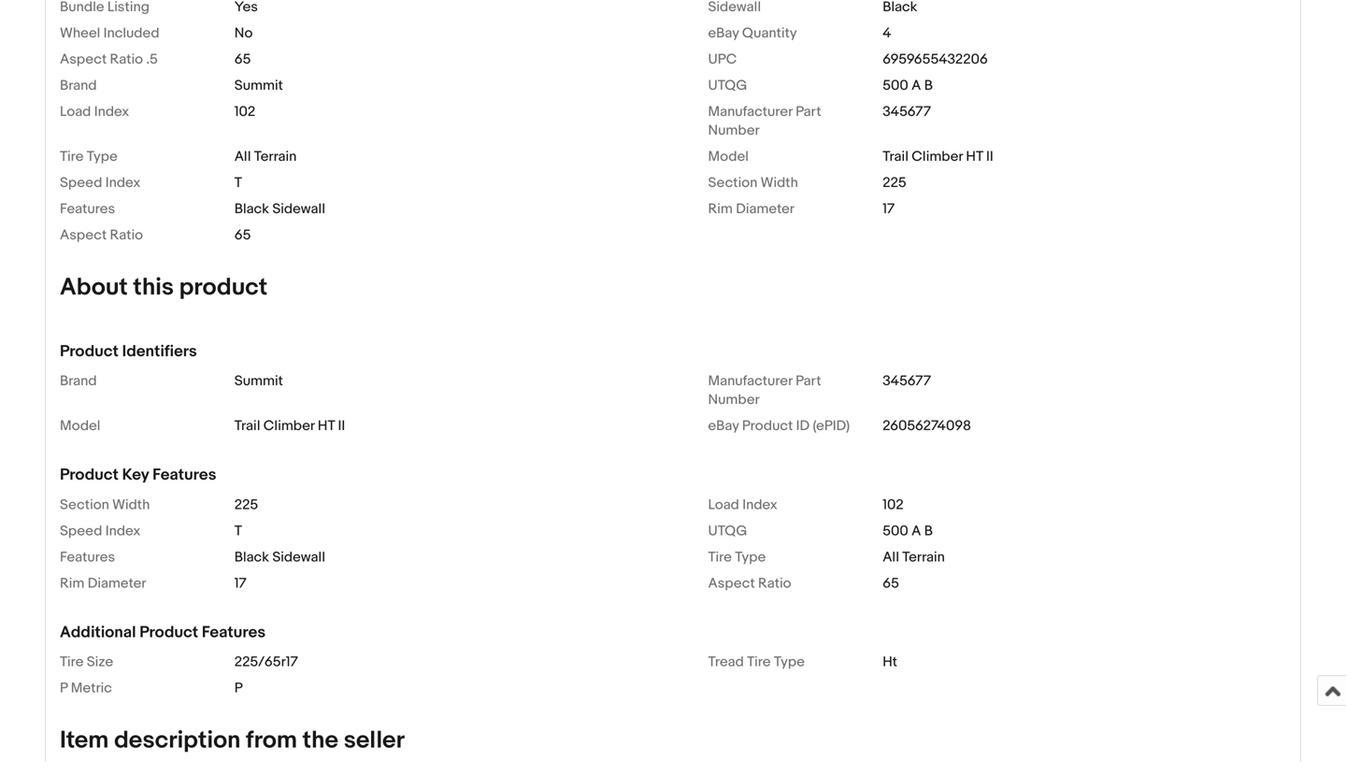 Task type: describe. For each thing, give the bounding box(es) containing it.
features up about
[[60, 200, 115, 217]]

speed index for utqg
[[60, 523, 141, 539]]

brand for manufacturer part number
[[60, 373, 97, 390]]

b for t
[[925, 523, 933, 539]]

product identifiers
[[60, 342, 197, 361]]

1 vertical spatial section width
[[60, 496, 150, 513]]

1 horizontal spatial trail climber ht ii
[[883, 148, 994, 165]]

black sidewall for tire type
[[234, 549, 325, 566]]

product left id at the bottom right of page
[[742, 418, 793, 434]]

0 horizontal spatial type
[[87, 148, 118, 165]]

1 vertical spatial terrain
[[903, 549, 945, 566]]

1 vertical spatial ht
[[318, 418, 335, 434]]

b for summit
[[925, 77, 933, 94]]

product
[[179, 273, 268, 302]]

index for manufacturer part number
[[94, 103, 129, 120]]

id
[[796, 418, 810, 434]]

1 horizontal spatial tire type
[[708, 549, 766, 566]]

description
[[114, 726, 241, 755]]

1 vertical spatial aspect
[[60, 227, 107, 244]]

the
[[303, 726, 339, 755]]

2 vertical spatial 65
[[883, 575, 900, 592]]

1 horizontal spatial diameter
[[736, 200, 795, 217]]

quantity
[[742, 25, 797, 42]]

speed for section width
[[60, 174, 102, 191]]

0 vertical spatial tire type
[[60, 148, 118, 165]]

1 vertical spatial all
[[883, 549, 900, 566]]

0 vertical spatial ratio
[[110, 51, 143, 68]]

features up 225/65r17
[[202, 623, 266, 642]]

index for section width
[[105, 174, 141, 191]]

t for section width
[[234, 174, 242, 191]]

225/65r17
[[234, 654, 298, 671]]

ebay product id (epid)
[[708, 418, 850, 434]]

p for p
[[234, 680, 243, 697]]

0 vertical spatial 102
[[234, 103, 256, 120]]

1 horizontal spatial rim diameter
[[708, 200, 795, 217]]

upc
[[708, 51, 737, 68]]

2 vertical spatial aspect
[[708, 575, 755, 592]]

0 horizontal spatial trail
[[234, 418, 260, 434]]

sidewall for tire
[[272, 549, 325, 566]]

0 horizontal spatial terrain
[[254, 148, 297, 165]]

number for summit
[[708, 391, 760, 408]]

0 horizontal spatial diameter
[[88, 575, 146, 592]]

.5
[[146, 51, 158, 68]]

0 vertical spatial 225
[[883, 174, 907, 191]]

manufacturer for summit
[[708, 373, 793, 390]]

1 vertical spatial ratio
[[110, 227, 143, 244]]

0 vertical spatial trail
[[883, 148, 909, 165]]

1 horizontal spatial 102
[[883, 496, 904, 513]]

4
[[883, 25, 892, 42]]

from
[[246, 726, 297, 755]]

1 horizontal spatial model
[[708, 148, 749, 165]]

1 vertical spatial trail climber ht ii
[[234, 418, 345, 434]]

additional product features
[[60, 623, 266, 642]]

26056274098
[[883, 418, 972, 434]]

manufacturer for 102
[[708, 103, 793, 120]]

black for tire
[[234, 549, 269, 566]]

part for 102
[[796, 103, 822, 120]]

no
[[234, 25, 253, 42]]

ebay quantity
[[708, 25, 797, 42]]

0 horizontal spatial all
[[234, 148, 251, 165]]

black sidewall for rim diameter
[[234, 200, 325, 217]]

sidewall for rim
[[272, 200, 325, 217]]

0 vertical spatial aspect
[[60, 51, 107, 68]]

1 vertical spatial width
[[112, 496, 150, 513]]

1 horizontal spatial load index
[[708, 496, 778, 513]]

item description from the seller
[[60, 726, 405, 755]]

aspect ratio .5
[[60, 51, 158, 68]]

a for summit
[[912, 77, 922, 94]]

product left "key"
[[60, 465, 119, 485]]

black for rim
[[234, 200, 269, 217]]

2 vertical spatial ratio
[[758, 575, 792, 592]]

manufacturer part number for summit
[[708, 373, 822, 408]]

size
[[87, 654, 113, 671]]

500 for summit
[[883, 77, 909, 94]]

0 horizontal spatial rim diameter
[[60, 575, 146, 592]]

1 vertical spatial climber
[[264, 418, 315, 434]]

0 horizontal spatial 225
[[234, 496, 258, 513]]

0 vertical spatial rim
[[708, 200, 733, 217]]

wheel included
[[60, 25, 160, 42]]

1 horizontal spatial width
[[761, 174, 799, 191]]

0 vertical spatial load index
[[60, 103, 129, 120]]

number for 102
[[708, 122, 760, 139]]



Task type: vqa. For each thing, say whether or not it's contained in the screenshot.


Task type: locate. For each thing, give the bounding box(es) containing it.
1 horizontal spatial aspect ratio
[[708, 575, 792, 592]]

0 vertical spatial 345677
[[883, 103, 931, 120]]

1 manufacturer from the top
[[708, 103, 793, 120]]

0 vertical spatial ht
[[966, 148, 984, 165]]

0 vertical spatial utqg
[[708, 77, 748, 94]]

ht
[[883, 654, 898, 671]]

manufacturer part number
[[708, 103, 822, 139], [708, 373, 822, 408]]

product right additional
[[140, 623, 198, 642]]

manufacturer part number for 102
[[708, 103, 822, 139]]

p
[[60, 680, 68, 697], [234, 680, 243, 697]]

manufacturer down upc at the right top of page
[[708, 103, 793, 120]]

225
[[883, 174, 907, 191], [234, 496, 258, 513]]

1 horizontal spatial all terrain
[[883, 549, 945, 566]]

1 brand from the top
[[60, 77, 97, 94]]

2 speed from the top
[[60, 523, 102, 539]]

aspect ratio
[[60, 227, 143, 244], [708, 575, 792, 592]]

1 speed index from the top
[[60, 174, 141, 191]]

0 horizontal spatial ht
[[318, 418, 335, 434]]

index for utqg
[[105, 523, 141, 539]]

1 vertical spatial speed index
[[60, 523, 141, 539]]

1 vertical spatial ii
[[338, 418, 345, 434]]

1 vertical spatial load
[[708, 496, 740, 513]]

0 vertical spatial load
[[60, 103, 91, 120]]

1 a from the top
[[912, 77, 922, 94]]

500 a b for summit
[[883, 77, 933, 94]]

1 vertical spatial 345677
[[883, 373, 931, 390]]

0 horizontal spatial trail climber ht ii
[[234, 418, 345, 434]]

2 brand from the top
[[60, 373, 97, 390]]

brand
[[60, 77, 97, 94], [60, 373, 97, 390]]

2 t from the top
[[234, 523, 242, 539]]

102 down 26056274098 at the right bottom of the page
[[883, 496, 904, 513]]

2 speed index from the top
[[60, 523, 141, 539]]

additional
[[60, 623, 136, 642]]

1 vertical spatial b
[[925, 523, 933, 539]]

1 b from the top
[[925, 77, 933, 94]]

345677 for 102
[[883, 103, 931, 120]]

features up additional
[[60, 549, 115, 566]]

summit
[[234, 77, 283, 94], [234, 373, 283, 390]]

brand down aspect ratio .5
[[60, 77, 97, 94]]

section
[[708, 174, 758, 191], [60, 496, 109, 513]]

0 horizontal spatial tire type
[[60, 148, 118, 165]]

aspect ratio up tread tire type
[[708, 575, 792, 592]]

345677 up 26056274098 at the right bottom of the page
[[883, 373, 931, 390]]

1 horizontal spatial section
[[708, 174, 758, 191]]

ebay up upc at the right top of page
[[708, 25, 739, 42]]

manufacturer
[[708, 103, 793, 120], [708, 373, 793, 390]]

b
[[925, 77, 933, 94], [925, 523, 933, 539]]

2 manufacturer part number from the top
[[708, 373, 822, 408]]

1 vertical spatial 17
[[234, 575, 247, 592]]

t for utqg
[[234, 523, 242, 539]]

1 vertical spatial speed
[[60, 523, 102, 539]]

0 vertical spatial speed index
[[60, 174, 141, 191]]

summit for utqg
[[234, 77, 283, 94]]

1 horizontal spatial all
[[883, 549, 900, 566]]

2 black sidewall from the top
[[234, 549, 325, 566]]

1 ebay from the top
[[708, 25, 739, 42]]

1 vertical spatial black
[[234, 549, 269, 566]]

1 vertical spatial load index
[[708, 496, 778, 513]]

type
[[87, 148, 118, 165], [735, 549, 766, 566], [774, 654, 805, 671]]

0 vertical spatial a
[[912, 77, 922, 94]]

0 vertical spatial brand
[[60, 77, 97, 94]]

1 black from the top
[[234, 200, 269, 217]]

tire size
[[60, 654, 113, 671]]

seller
[[344, 726, 405, 755]]

0 vertical spatial number
[[708, 122, 760, 139]]

climber
[[912, 148, 963, 165], [264, 418, 315, 434]]

0 vertical spatial terrain
[[254, 148, 297, 165]]

1 vertical spatial number
[[708, 391, 760, 408]]

0 horizontal spatial aspect ratio
[[60, 227, 143, 244]]

0 vertical spatial aspect ratio
[[60, 227, 143, 244]]

part up id at the bottom right of page
[[796, 373, 822, 390]]

0 horizontal spatial section
[[60, 496, 109, 513]]

1 vertical spatial 225
[[234, 496, 258, 513]]

load index
[[60, 103, 129, 120], [708, 496, 778, 513]]

1 utqg from the top
[[708, 77, 748, 94]]

ii
[[987, 148, 994, 165], [338, 418, 345, 434]]

1 horizontal spatial ii
[[987, 148, 994, 165]]

2 manufacturer from the top
[[708, 373, 793, 390]]

index
[[94, 103, 129, 120], [105, 174, 141, 191], [743, 496, 778, 513], [105, 523, 141, 539]]

0 vertical spatial t
[[234, 174, 242, 191]]

1 500 from the top
[[883, 77, 909, 94]]

1 vertical spatial brand
[[60, 373, 97, 390]]

load index down aspect ratio .5
[[60, 103, 129, 120]]

345677 for summit
[[883, 373, 931, 390]]

500 a b for t
[[883, 523, 933, 539]]

1 vertical spatial all terrain
[[883, 549, 945, 566]]

1 horizontal spatial load
[[708, 496, 740, 513]]

utqg for summit
[[708, 77, 748, 94]]

2 black from the top
[[234, 549, 269, 566]]

0 vertical spatial sidewall
[[272, 200, 325, 217]]

product down about
[[60, 342, 119, 361]]

0 vertical spatial 17
[[883, 200, 895, 217]]

number
[[708, 122, 760, 139], [708, 391, 760, 408]]

ebay left id at the bottom right of page
[[708, 418, 739, 434]]

utqg for t
[[708, 523, 748, 539]]

p left 'metric'
[[60, 680, 68, 697]]

ratio
[[110, 51, 143, 68], [110, 227, 143, 244], [758, 575, 792, 592]]

102
[[234, 103, 256, 120], [883, 496, 904, 513]]

1 p from the left
[[60, 680, 68, 697]]

key
[[122, 465, 149, 485]]

aspect
[[60, 51, 107, 68], [60, 227, 107, 244], [708, 575, 755, 592]]

102 down no
[[234, 103, 256, 120]]

tread tire type
[[708, 654, 805, 671]]

features
[[60, 200, 115, 217], [153, 465, 216, 485], [60, 549, 115, 566], [202, 623, 266, 642]]

aspect up about
[[60, 227, 107, 244]]

manufacturer up "ebay product id (epid)"
[[708, 373, 793, 390]]

2 500 a b from the top
[[883, 523, 933, 539]]

0 horizontal spatial rim
[[60, 575, 85, 592]]

speed index for section width
[[60, 174, 141, 191]]

1 horizontal spatial 17
[[883, 200, 895, 217]]

1 horizontal spatial section width
[[708, 174, 799, 191]]

1 speed from the top
[[60, 174, 102, 191]]

a for t
[[912, 523, 922, 539]]

1 vertical spatial manufacturer part number
[[708, 373, 822, 408]]

1 sidewall from the top
[[272, 200, 325, 217]]

0 vertical spatial all terrain
[[234, 148, 297, 165]]

1 vertical spatial sidewall
[[272, 549, 325, 566]]

manufacturer part number up "ebay product id (epid)"
[[708, 373, 822, 408]]

500 a b
[[883, 77, 933, 94], [883, 523, 933, 539]]

1 horizontal spatial 225
[[883, 174, 907, 191]]

2 number from the top
[[708, 391, 760, 408]]

ratio up this
[[110, 227, 143, 244]]

0 vertical spatial 65
[[234, 51, 251, 68]]

2 sidewall from the top
[[272, 549, 325, 566]]

ebay for ebay product id (epid)
[[708, 418, 739, 434]]

tire type
[[60, 148, 118, 165], [708, 549, 766, 566]]

ebay for ebay quantity
[[708, 25, 739, 42]]

1 horizontal spatial rim
[[708, 200, 733, 217]]

p metric
[[60, 680, 112, 697]]

1 part from the top
[[796, 103, 822, 120]]

0 horizontal spatial ii
[[338, 418, 345, 434]]

wheel
[[60, 25, 100, 42]]

terrain
[[254, 148, 297, 165], [903, 549, 945, 566]]

2 b from the top
[[925, 523, 933, 539]]

tread
[[708, 654, 744, 671]]

1 500 a b from the top
[[883, 77, 933, 94]]

2 vertical spatial type
[[774, 654, 805, 671]]

speed for utqg
[[60, 523, 102, 539]]

0 vertical spatial 500 a b
[[883, 77, 933, 94]]

included
[[103, 25, 160, 42]]

2 part from the top
[[796, 373, 822, 390]]

features right "key"
[[153, 465, 216, 485]]

speed
[[60, 174, 102, 191], [60, 523, 102, 539]]

(epid)
[[813, 418, 850, 434]]

65 up product at the top of page
[[234, 227, 251, 244]]

1 vertical spatial model
[[60, 418, 100, 434]]

0 vertical spatial rim diameter
[[708, 200, 795, 217]]

0 vertical spatial climber
[[912, 148, 963, 165]]

a
[[912, 77, 922, 94], [912, 523, 922, 539]]

0 vertical spatial section width
[[708, 174, 799, 191]]

1 vertical spatial 500
[[883, 523, 909, 539]]

0 vertical spatial summit
[[234, 77, 283, 94]]

load
[[60, 103, 91, 120], [708, 496, 740, 513]]

1 345677 from the top
[[883, 103, 931, 120]]

1 vertical spatial tire type
[[708, 549, 766, 566]]

about
[[60, 273, 128, 302]]

65
[[234, 51, 251, 68], [234, 227, 251, 244], [883, 575, 900, 592]]

0 vertical spatial black
[[234, 200, 269, 217]]

1 vertical spatial 65
[[234, 227, 251, 244]]

tire
[[60, 148, 84, 165], [708, 549, 732, 566], [60, 654, 84, 671], [747, 654, 771, 671]]

part
[[796, 103, 822, 120], [796, 373, 822, 390]]

2 p from the left
[[234, 680, 243, 697]]

65 up ht
[[883, 575, 900, 592]]

0 horizontal spatial 102
[[234, 103, 256, 120]]

17
[[883, 200, 895, 217], [234, 575, 247, 592]]

aspect up tread
[[708, 575, 755, 592]]

0 horizontal spatial p
[[60, 680, 68, 697]]

2 ebay from the top
[[708, 418, 739, 434]]

1 manufacturer part number from the top
[[708, 103, 822, 139]]

500
[[883, 77, 909, 94], [883, 523, 909, 539]]

brand down the product identifiers on the left
[[60, 373, 97, 390]]

number down upc at the right top of page
[[708, 122, 760, 139]]

rim
[[708, 200, 733, 217], [60, 575, 85, 592]]

0 vertical spatial part
[[796, 103, 822, 120]]

trail climber ht ii
[[883, 148, 994, 165], [234, 418, 345, 434]]

2 500 from the top
[[883, 523, 909, 539]]

this
[[133, 273, 174, 302]]

0 horizontal spatial 17
[[234, 575, 247, 592]]

345677 down 6959655432206
[[883, 103, 931, 120]]

number up "ebay product id (epid)"
[[708, 391, 760, 408]]

1 vertical spatial diameter
[[88, 575, 146, 592]]

t
[[234, 174, 242, 191], [234, 523, 242, 539]]

p down 225/65r17
[[234, 680, 243, 697]]

section width
[[708, 174, 799, 191], [60, 496, 150, 513]]

width
[[761, 174, 799, 191], [112, 496, 150, 513]]

1 vertical spatial black sidewall
[[234, 549, 325, 566]]

1 horizontal spatial climber
[[912, 148, 963, 165]]

1 vertical spatial section
[[60, 496, 109, 513]]

1 vertical spatial type
[[735, 549, 766, 566]]

load index down "ebay product id (epid)"
[[708, 496, 778, 513]]

0 horizontal spatial model
[[60, 418, 100, 434]]

product
[[60, 342, 119, 361], [742, 418, 793, 434], [60, 465, 119, 485], [140, 623, 198, 642]]

all
[[234, 148, 251, 165], [883, 549, 900, 566]]

part for summit
[[796, 373, 822, 390]]

summit for manufacturer part number
[[234, 373, 283, 390]]

ebay
[[708, 25, 739, 42], [708, 418, 739, 434]]

6959655432206
[[883, 51, 988, 68]]

0 vertical spatial black sidewall
[[234, 200, 325, 217]]

0 vertical spatial b
[[925, 77, 933, 94]]

ratio up tread tire type
[[758, 575, 792, 592]]

identifiers
[[122, 342, 197, 361]]

about this product
[[60, 273, 268, 302]]

product key features
[[60, 465, 216, 485]]

0 vertical spatial model
[[708, 148, 749, 165]]

1 horizontal spatial ht
[[966, 148, 984, 165]]

1 vertical spatial rim
[[60, 575, 85, 592]]

brand for utqg
[[60, 77, 97, 94]]

utqg
[[708, 77, 748, 94], [708, 523, 748, 539]]

speed index
[[60, 174, 141, 191], [60, 523, 141, 539]]

rim diameter
[[708, 200, 795, 217], [60, 575, 146, 592]]

2 utqg from the top
[[708, 523, 748, 539]]

2 345677 from the top
[[883, 373, 931, 390]]

500 for t
[[883, 523, 909, 539]]

0 horizontal spatial section width
[[60, 496, 150, 513]]

0 vertical spatial all
[[234, 148, 251, 165]]

1 horizontal spatial p
[[234, 680, 243, 697]]

model
[[708, 148, 749, 165], [60, 418, 100, 434]]

0 horizontal spatial load
[[60, 103, 91, 120]]

0 vertical spatial 500
[[883, 77, 909, 94]]

1 number from the top
[[708, 122, 760, 139]]

1 vertical spatial a
[[912, 523, 922, 539]]

2 summit from the top
[[234, 373, 283, 390]]

item
[[60, 726, 109, 755]]

sidewall
[[272, 200, 325, 217], [272, 549, 325, 566]]

1 t from the top
[[234, 174, 242, 191]]

0 vertical spatial speed
[[60, 174, 102, 191]]

part down quantity
[[796, 103, 822, 120]]

black sidewall
[[234, 200, 325, 217], [234, 549, 325, 566]]

diameter
[[736, 200, 795, 217], [88, 575, 146, 592]]

all terrain
[[234, 148, 297, 165], [883, 549, 945, 566]]

manufacturer part number down upc at the right top of page
[[708, 103, 822, 139]]

black
[[234, 200, 269, 217], [234, 549, 269, 566]]

ratio left .5 on the left top
[[110, 51, 143, 68]]

trail
[[883, 148, 909, 165], [234, 418, 260, 434]]

345677
[[883, 103, 931, 120], [883, 373, 931, 390]]

p for p metric
[[60, 680, 68, 697]]

1 vertical spatial ebay
[[708, 418, 739, 434]]

aspect down wheel
[[60, 51, 107, 68]]

1 black sidewall from the top
[[234, 200, 325, 217]]

0 horizontal spatial all terrain
[[234, 148, 297, 165]]

aspect ratio up about
[[60, 227, 143, 244]]

ht
[[966, 148, 984, 165], [318, 418, 335, 434]]

1 summit from the top
[[234, 77, 283, 94]]

65 down no
[[234, 51, 251, 68]]

2 a from the top
[[912, 523, 922, 539]]

metric
[[71, 680, 112, 697]]



